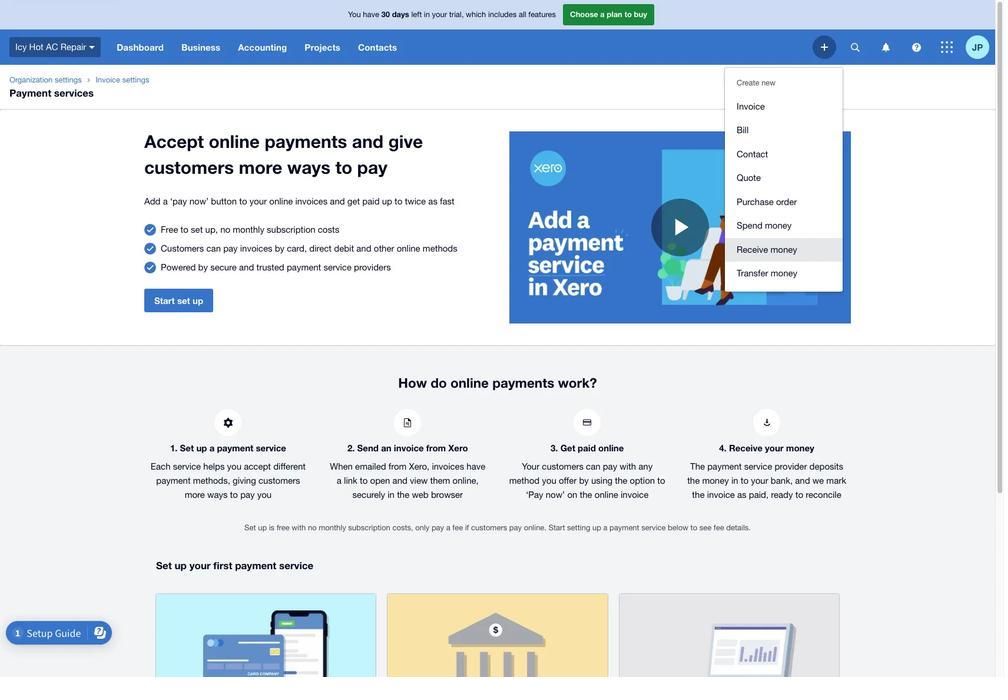 Task type: vqa. For each thing, say whether or not it's contained in the screenshot.
Intro Banner body element
no



Task type: describe. For each thing, give the bounding box(es) containing it.
you
[[348, 10, 361, 19]]

up left first
[[175, 559, 187, 572]]

your up free to set up, no monthly subscription costs on the left of page
[[250, 196, 267, 206]]

a inside when emailed from xero, invoices have a link to open and view them online, securely in the web browser
[[337, 476, 342, 486]]

transfer
[[737, 268, 769, 278]]

powered
[[161, 262, 196, 272]]

free
[[161, 225, 178, 235]]

payment inside each service helps you accept different payment methods, giving customers more ways to pay you
[[156, 476, 191, 486]]

have inside you have 30 days left in your trial, which includes all features
[[363, 10, 380, 19]]

secure
[[210, 262, 237, 272]]

customers
[[161, 243, 204, 253]]

as inside the payment service provider deposits the money in to your bank, and we mark the invoice as paid, ready to reconcile
[[738, 490, 747, 500]]

securely
[[353, 490, 386, 500]]

and right "debit"
[[357, 243, 372, 253]]

svg image inside icy hot ac repair 'popup button'
[[89, 46, 95, 49]]

payment right setting at the right bottom of the page
[[610, 523, 640, 532]]

when
[[330, 461, 353, 471]]

link
[[344, 476, 358, 486]]

to right button
[[239, 196, 247, 206]]

pay inside each service helps you accept different payment methods, giving customers more ways to pay you
[[241, 490, 255, 500]]

pay left online.
[[510, 523, 522, 532]]

stripe illustration image
[[179, 606, 353, 677]]

includes
[[489, 10, 517, 19]]

the payment service provider deposits the money in to your bank, and we mark the invoice as paid, ready to reconcile
[[688, 461, 847, 500]]

invoice inside the payment service provider deposits the money in to your bank, and we mark the invoice as paid, ready to reconcile
[[708, 490, 735, 500]]

transfer money
[[737, 268, 798, 278]]

1 vertical spatial no
[[308, 523, 317, 532]]

free to set up, no monthly subscription costs
[[161, 225, 340, 235]]

from inside when emailed from xero, invoices have a link to open and view them online, securely in the web browser
[[389, 461, 407, 471]]

organization settings
[[9, 75, 82, 84]]

3.
[[551, 443, 558, 453]]

'pay
[[170, 196, 187, 206]]

pay right only at the bottom of the page
[[432, 523, 444, 532]]

jp
[[973, 42, 984, 52]]

invoice link
[[726, 95, 843, 118]]

hot
[[29, 42, 43, 52]]

invoice settings link
[[91, 74, 154, 86]]

can inside your customers can pay with any method you offer by using the option to 'pay now' on the online invoice
[[586, 461, 601, 471]]

and inside 'accept online payments and give customers more ways to pay'
[[352, 131, 384, 152]]

1 vertical spatial receive
[[730, 443, 763, 453]]

0 vertical spatial set
[[191, 225, 203, 235]]

banner containing jp
[[0, 0, 996, 291]]

1 horizontal spatial paid
[[578, 443, 596, 453]]

give
[[389, 131, 423, 152]]

provider
[[775, 461, 808, 471]]

order
[[777, 197, 798, 207]]

to inside 'accept online payments and give customers more ways to pay'
[[336, 157, 353, 178]]

and inside when emailed from xero, invoices have a link to open and view them online, securely in the web browser
[[393, 476, 408, 486]]

the
[[691, 461, 705, 471]]

ways inside 'accept online payments and give customers more ways to pay'
[[287, 157, 331, 178]]

1 horizontal spatial you
[[257, 490, 272, 500]]

4.
[[720, 443, 727, 453]]

trial,
[[450, 10, 464, 19]]

online.
[[524, 523, 547, 532]]

your up provider
[[766, 443, 784, 453]]

0 horizontal spatial subscription
[[267, 225, 316, 235]]

list box inside banner
[[726, 68, 843, 291]]

more inside each service helps you accept different payment methods, giving customers more ways to pay you
[[185, 490, 205, 500]]

other
[[374, 243, 395, 253]]

spend money link
[[726, 214, 843, 238]]

you have 30 days left in your trial, which includes all features
[[348, 10, 556, 19]]

money inside the payment service provider deposits the money in to your bank, and we mark the invoice as paid, ready to reconcile
[[703, 476, 729, 486]]

up,
[[205, 225, 218, 235]]

methods,
[[193, 476, 230, 486]]

spend
[[737, 220, 763, 230]]

3. get paid online
[[551, 443, 624, 453]]

ac
[[46, 42, 58, 52]]

a up helps
[[210, 443, 215, 453]]

you inside your customers can pay with any method you offer by using the option to 'pay now' on the online invoice
[[542, 476, 557, 486]]

bill link
[[726, 118, 843, 142]]

and inside the payment service provider deposits the money in to your bank, and we mark the invoice as paid, ready to reconcile
[[796, 476, 811, 486]]

up right setting at the right bottom of the page
[[593, 523, 602, 532]]

business
[[182, 42, 221, 52]]

which
[[466, 10, 486, 19]]

1 vertical spatial start
[[549, 523, 565, 532]]

payments inside 'accept online payments and give customers more ways to pay'
[[265, 131, 347, 152]]

providers
[[354, 262, 391, 272]]

get
[[348, 196, 360, 206]]

create new
[[737, 78, 776, 87]]

get
[[561, 443, 576, 453]]

up left is
[[258, 523, 267, 532]]

money for receive money
[[771, 244, 798, 254]]

payment services
[[9, 87, 94, 99]]

1 horizontal spatial by
[[275, 243, 285, 253]]

navigation inside banner
[[108, 29, 813, 65]]

up up helps
[[196, 443, 207, 453]]

helps
[[204, 461, 225, 471]]

and left the get
[[330, 196, 345, 206]]

open
[[370, 476, 390, 486]]

svg image
[[822, 44, 829, 51]]

payment right first
[[235, 559, 277, 572]]

paypal illustration image
[[643, 606, 817, 677]]

1 vertical spatial by
[[198, 262, 208, 272]]

your inside the payment service provider deposits the money in to your bank, and we mark the invoice as paid, ready to reconcile
[[752, 476, 769, 486]]

have inside when emailed from xero, invoices have a link to open and view them online, securely in the web browser
[[467, 461, 486, 471]]

a left if
[[447, 523, 451, 532]]

customers inside your customers can pay with any method you offer by using the option to 'pay now' on the online invoice
[[542, 461, 584, 471]]

choose a plan to buy
[[571, 10, 648, 19]]

1 horizontal spatial from
[[427, 443, 446, 453]]

if
[[465, 523, 469, 532]]

30
[[382, 10, 390, 19]]

to right free on the top of the page
[[181, 225, 189, 235]]

invoice inside your customers can pay with any method you offer by using the option to 'pay now' on the online invoice
[[621, 490, 649, 500]]

xero
[[449, 443, 468, 453]]

0 horizontal spatial no
[[221, 225, 231, 235]]

powered by secure and trusted payment service providers
[[161, 262, 391, 272]]

days
[[392, 10, 409, 19]]

and right secure
[[239, 262, 254, 272]]

icy hot ac repair
[[15, 42, 86, 52]]

we
[[813, 476, 825, 486]]

purchase order
[[737, 197, 798, 207]]

option
[[630, 476, 655, 486]]

start inside button
[[154, 295, 175, 306]]

do
[[431, 375, 447, 391]]

invoice settings
[[96, 75, 149, 84]]

a right "add" at the left top
[[163, 196, 168, 206]]

buy
[[634, 10, 648, 19]]

0 vertical spatial set
[[180, 443, 194, 453]]

how do online payments work?
[[399, 375, 597, 391]]

pay inside your customers can pay with any method you offer by using the option to 'pay now' on the online invoice
[[603, 461, 618, 471]]

set for set up is free with no monthly subscription costs, only pay a fee if customers pay online. start setting up a payment service below to see fee details.
[[245, 523, 256, 532]]

contact link
[[726, 142, 843, 166]]

4. receive your money
[[720, 443, 815, 453]]

create new group
[[726, 89, 843, 291]]

left
[[412, 10, 422, 19]]

1. set up a payment service
[[170, 443, 286, 453]]

to left twice
[[395, 196, 403, 206]]

set inside start set up button
[[177, 295, 190, 306]]

quote
[[737, 173, 762, 183]]

to left see
[[691, 523, 698, 532]]

features
[[529, 10, 556, 19]]

invoice for invoice
[[737, 101, 765, 111]]

accounting
[[238, 42, 287, 52]]

ways inside each service helps you accept different payment methods, giving customers more ways to pay you
[[207, 490, 228, 500]]

to inside each service helps you accept different payment methods, giving customers more ways to pay you
[[230, 490, 238, 500]]

start set up
[[154, 295, 203, 306]]

setting
[[568, 523, 591, 532]]

bank,
[[771, 476, 793, 486]]

video player region
[[510, 131, 852, 324]]

more inside 'accept online payments and give customers more ways to pay'
[[239, 157, 283, 178]]

deposits
[[810, 461, 844, 471]]

up inside button
[[193, 295, 203, 306]]

business button
[[173, 29, 229, 65]]

see
[[700, 523, 712, 532]]

to inside your customers can pay with any method you offer by using the option to 'pay now' on the online invoice
[[658, 476, 666, 486]]

money up provider
[[787, 443, 815, 453]]

your
[[522, 461, 540, 471]]

money for transfer money
[[771, 268, 798, 278]]



Task type: locate. For each thing, give the bounding box(es) containing it.
1 vertical spatial in
[[732, 476, 739, 486]]

money down the
[[703, 476, 729, 486]]

1 vertical spatial now'
[[546, 490, 565, 500]]

receive up transfer
[[737, 244, 769, 254]]

have left 30 at the top left of page
[[363, 10, 380, 19]]

2 vertical spatial by
[[580, 476, 589, 486]]

projects
[[305, 42, 341, 52]]

1 vertical spatial can
[[586, 461, 601, 471]]

0 vertical spatial by
[[275, 243, 285, 253]]

1 horizontal spatial payments
[[493, 375, 555, 391]]

1 vertical spatial from
[[389, 461, 407, 471]]

1 horizontal spatial in
[[424, 10, 430, 19]]

1 vertical spatial invoices
[[240, 243, 273, 253]]

in inside the payment service provider deposits the money in to your bank, and we mark the invoice as paid, ready to reconcile
[[732, 476, 739, 486]]

invoices up them
[[432, 461, 465, 471]]

to up the get
[[336, 157, 353, 178]]

money down the spend money link
[[771, 244, 798, 254]]

fee right see
[[714, 523, 725, 532]]

customers inside each service helps you accept different payment methods, giving customers more ways to pay you
[[259, 476, 300, 486]]

1 vertical spatial paid
[[578, 443, 596, 453]]

2 horizontal spatial by
[[580, 476, 589, 486]]

0 horizontal spatial paid
[[363, 196, 380, 206]]

twice
[[405, 196, 426, 206]]

the inside when emailed from xero, invoices have a link to open and view them online, securely in the web browser
[[397, 490, 410, 500]]

0 vertical spatial invoices
[[296, 196, 328, 206]]

1 vertical spatial you
[[542, 476, 557, 486]]

invoice down create
[[737, 101, 765, 111]]

pay inside 'accept online payments and give customers more ways to pay'
[[358, 157, 388, 178]]

each service helps you accept different payment methods, giving customers more ways to pay you
[[151, 461, 306, 500]]

as
[[429, 196, 438, 206], [738, 490, 747, 500]]

receive money option
[[726, 238, 843, 262]]

add
[[144, 196, 161, 206]]

receive
[[737, 244, 769, 254], [730, 443, 763, 453]]

costs,
[[393, 523, 414, 532]]

subscription down securely
[[349, 523, 391, 532]]

different
[[274, 461, 306, 471]]

can down up,
[[207, 243, 221, 253]]

1 horizontal spatial invoice
[[737, 101, 765, 111]]

1 horizontal spatial set
[[191, 225, 203, 235]]

view
[[410, 476, 428, 486]]

more down methods,
[[185, 490, 205, 500]]

0 horizontal spatial fee
[[453, 523, 463, 532]]

0 horizontal spatial you
[[227, 461, 242, 471]]

customers down accept
[[144, 157, 234, 178]]

1 horizontal spatial monthly
[[319, 523, 346, 532]]

service up accept
[[256, 443, 286, 453]]

0 horizontal spatial ways
[[207, 490, 228, 500]]

by
[[275, 243, 285, 253], [198, 262, 208, 272], [580, 476, 589, 486]]

1 vertical spatial ways
[[207, 490, 228, 500]]

to inside when emailed from xero, invoices have a link to open and view them online, securely in the web browser
[[360, 476, 368, 486]]

organization
[[9, 75, 53, 84]]

fee left if
[[453, 523, 463, 532]]

0 horizontal spatial invoice
[[394, 443, 424, 453]]

online inside your customers can pay with any method you offer by using the option to 'pay now' on the online invoice
[[595, 490, 619, 500]]

have up online,
[[467, 461, 486, 471]]

online inside 'accept online payments and give customers more ways to pay'
[[209, 131, 260, 152]]

money down receive money link
[[771, 268, 798, 278]]

1.
[[170, 443, 178, 453]]

0 vertical spatial monthly
[[233, 225, 265, 235]]

below
[[668, 523, 689, 532]]

contact
[[737, 149, 769, 159]]

payment
[[9, 87, 51, 99]]

invoices up costs
[[296, 196, 328, 206]]

projects button
[[296, 29, 350, 65]]

by inside your customers can pay with any method you offer by using the option to 'pay now' on the online invoice
[[580, 476, 589, 486]]

0 vertical spatial with
[[620, 461, 637, 471]]

invoice down dashboard
[[96, 75, 120, 84]]

payment inside the payment service provider deposits the money in to your bank, and we mark the invoice as paid, ready to reconcile
[[708, 461, 742, 471]]

1 horizontal spatial invoices
[[296, 196, 328, 206]]

pay up 'using'
[[603, 461, 618, 471]]

in down "4. receive your money"
[[732, 476, 739, 486]]

xero,
[[409, 461, 430, 471]]

your left first
[[190, 559, 211, 572]]

no right free
[[308, 523, 317, 532]]

to
[[625, 10, 632, 19], [336, 157, 353, 178], [239, 196, 247, 206], [395, 196, 403, 206], [181, 225, 189, 235], [360, 476, 368, 486], [658, 476, 666, 486], [741, 476, 749, 486], [230, 490, 238, 500], [796, 490, 804, 500], [691, 523, 698, 532]]

details.
[[727, 523, 751, 532]]

1 vertical spatial set
[[177, 295, 190, 306]]

on
[[568, 490, 578, 500]]

0 vertical spatial have
[[363, 10, 380, 19]]

with
[[620, 461, 637, 471], [292, 523, 306, 532]]

to right link
[[360, 476, 368, 486]]

navigation containing dashboard
[[108, 29, 813, 65]]

contacts button
[[350, 29, 406, 65]]

contacts
[[358, 42, 397, 52]]

in
[[424, 10, 430, 19], [732, 476, 739, 486], [388, 490, 395, 500]]

0 vertical spatial from
[[427, 443, 446, 453]]

and left give
[[352, 131, 384, 152]]

settings for invoice settings
[[122, 75, 149, 84]]

set right '1.'
[[180, 443, 194, 453]]

a left plan
[[601, 10, 605, 19]]

to inside banner
[[625, 10, 632, 19]]

banner
[[0, 0, 996, 291]]

new
[[762, 78, 776, 87]]

accept
[[244, 461, 271, 471]]

in down open
[[388, 490, 395, 500]]

2. send an invoice from xero
[[348, 443, 468, 453]]

1 vertical spatial with
[[292, 523, 306, 532]]

2 settings from the left
[[122, 75, 149, 84]]

0 vertical spatial invoice
[[96, 75, 120, 84]]

money down purchase order link
[[766, 220, 792, 230]]

no right up,
[[221, 225, 231, 235]]

accounting button
[[229, 29, 296, 65]]

invoice down option
[[621, 490, 649, 500]]

customers right if
[[472, 523, 508, 532]]

with inside your customers can pay with any method you offer by using the option to 'pay now' on the online invoice
[[620, 461, 637, 471]]

gocardless illustration image
[[411, 606, 585, 677]]

0 horizontal spatial in
[[388, 490, 395, 500]]

pay up secure
[[223, 243, 238, 253]]

set left first
[[156, 559, 172, 572]]

0 horizontal spatial payments
[[265, 131, 347, 152]]

1 vertical spatial have
[[467, 461, 486, 471]]

0 vertical spatial ways
[[287, 157, 331, 178]]

1 horizontal spatial more
[[239, 157, 283, 178]]

now' left on
[[546, 490, 565, 500]]

customers can pay invoices by card, direct debit and other online methods
[[161, 243, 458, 253]]

0 vertical spatial start
[[154, 295, 175, 306]]

up left twice
[[382, 196, 392, 206]]

up
[[382, 196, 392, 206], [193, 295, 203, 306], [196, 443, 207, 453], [258, 523, 267, 532], [593, 523, 602, 532], [175, 559, 187, 572]]

paid,
[[750, 490, 769, 500]]

in inside you have 30 days left in your trial, which includes all features
[[424, 10, 430, 19]]

2 vertical spatial in
[[388, 490, 395, 500]]

1 horizontal spatial settings
[[122, 75, 149, 84]]

your left 'trial,'
[[432, 10, 447, 19]]

your up paid,
[[752, 476, 769, 486]]

payment up helps
[[217, 443, 254, 453]]

0 vertical spatial no
[[221, 225, 231, 235]]

0 horizontal spatial can
[[207, 243, 221, 253]]

navigation
[[108, 29, 813, 65]]

0 vertical spatial receive
[[737, 244, 769, 254]]

1 settings from the left
[[55, 75, 82, 84]]

from down 2. send an invoice from xero
[[389, 461, 407, 471]]

them
[[431, 476, 451, 486]]

invoice up see
[[708, 490, 735, 500]]

can up 'using'
[[586, 461, 601, 471]]

choose
[[571, 10, 599, 19]]

you down accept
[[257, 490, 272, 500]]

payments
[[265, 131, 347, 152], [493, 375, 555, 391]]

transfer money link
[[726, 262, 843, 286]]

payment down 4.
[[708, 461, 742, 471]]

now' inside your customers can pay with any method you offer by using the option to 'pay now' on the online invoice
[[546, 490, 565, 500]]

1 horizontal spatial invoice
[[621, 490, 649, 500]]

1 horizontal spatial set
[[180, 443, 194, 453]]

invoices inside when emailed from xero, invoices have a link to open and view them online, securely in the web browser
[[432, 461, 465, 471]]

with for free
[[292, 523, 306, 532]]

to left the bank,
[[741, 476, 749, 486]]

invoice
[[394, 443, 424, 453], [621, 490, 649, 500], [708, 490, 735, 500]]

customers up offer
[[542, 461, 584, 471]]

0 horizontal spatial settings
[[55, 75, 82, 84]]

from left xero
[[427, 443, 446, 453]]

quote link
[[726, 166, 843, 190]]

0 horizontal spatial start
[[154, 295, 175, 306]]

2 vertical spatial invoices
[[432, 461, 465, 471]]

0 vertical spatial now'
[[190, 196, 209, 206]]

0 horizontal spatial with
[[292, 523, 306, 532]]

button
[[211, 196, 237, 206]]

set down the powered
[[177, 295, 190, 306]]

1 horizontal spatial start
[[549, 523, 565, 532]]

settings down dashboard
[[122, 75, 149, 84]]

in right left
[[424, 10, 430, 19]]

organization settings link
[[5, 74, 86, 86]]

0 horizontal spatial set
[[177, 295, 190, 306]]

0 horizontal spatial invoice
[[96, 75, 120, 84]]

accept
[[144, 131, 204, 152]]

costs
[[318, 225, 340, 235]]

with for pay
[[620, 461, 637, 471]]

monthly
[[233, 225, 265, 235], [319, 523, 346, 532]]

free
[[277, 523, 290, 532]]

ready
[[772, 490, 794, 500]]

debit
[[334, 243, 354, 253]]

an
[[381, 443, 392, 453]]

no
[[221, 225, 231, 235], [308, 523, 317, 532]]

each
[[151, 461, 171, 471]]

1 horizontal spatial can
[[586, 461, 601, 471]]

2 horizontal spatial in
[[732, 476, 739, 486]]

0 horizontal spatial by
[[198, 262, 208, 272]]

by left secure
[[198, 262, 208, 272]]

ways up add a 'pay now' button to your online invoices and get paid up to twice as fast
[[287, 157, 331, 178]]

0 vertical spatial you
[[227, 461, 242, 471]]

plan
[[607, 10, 623, 19]]

1 horizontal spatial with
[[620, 461, 637, 471]]

settings up services
[[55, 75, 82, 84]]

1 vertical spatial more
[[185, 490, 205, 500]]

pay down the "giving"
[[241, 490, 255, 500]]

have
[[363, 10, 380, 19], [467, 461, 486, 471]]

and left "view"
[[393, 476, 408, 486]]

1 horizontal spatial subscription
[[349, 523, 391, 532]]

0 vertical spatial more
[[239, 157, 283, 178]]

add a 'pay now' button to your online invoices and get paid up to twice as fast
[[144, 196, 455, 206]]

service inside each service helps you accept different payment methods, giving customers more ways to pay you
[[173, 461, 201, 471]]

service down free
[[279, 559, 314, 572]]

1 vertical spatial set
[[245, 523, 256, 532]]

monthly right up,
[[233, 225, 265, 235]]

2 fee from the left
[[714, 523, 725, 532]]

is
[[269, 523, 275, 532]]

2 vertical spatial you
[[257, 490, 272, 500]]

web
[[412, 490, 429, 500]]

service down "4. receive your money"
[[745, 461, 773, 471]]

up down the powered
[[193, 295, 203, 306]]

payment down each
[[156, 476, 191, 486]]

a left link
[[337, 476, 342, 486]]

pay up the get
[[358, 157, 388, 178]]

service left below
[[642, 523, 666, 532]]

invoice up xero,
[[394, 443, 424, 453]]

0 horizontal spatial more
[[185, 490, 205, 500]]

in inside when emailed from xero, invoices have a link to open and view them online, securely in the web browser
[[388, 490, 395, 500]]

by left card,
[[275, 243, 285, 253]]

settings for organization settings
[[55, 75, 82, 84]]

0 horizontal spatial as
[[429, 196, 438, 206]]

payment down 'customers can pay invoices by card, direct debit and other online methods'
[[287, 262, 321, 272]]

1 fee from the left
[[453, 523, 463, 532]]

jp button
[[967, 29, 996, 65]]

0 horizontal spatial from
[[389, 461, 407, 471]]

to right option
[[658, 476, 666, 486]]

your inside you have 30 days left in your trial, which includes all features
[[432, 10, 447, 19]]

service
[[324, 262, 352, 272], [256, 443, 286, 453], [173, 461, 201, 471], [745, 461, 773, 471], [642, 523, 666, 532], [279, 559, 314, 572]]

money for spend money
[[766, 220, 792, 230]]

subscription up card,
[[267, 225, 316, 235]]

1 vertical spatial monthly
[[319, 523, 346, 532]]

2 horizontal spatial you
[[542, 476, 557, 486]]

2 horizontal spatial set
[[245, 523, 256, 532]]

send
[[358, 443, 379, 453]]

pay
[[358, 157, 388, 178], [223, 243, 238, 253], [603, 461, 618, 471], [241, 490, 255, 500], [432, 523, 444, 532], [510, 523, 522, 532]]

0 horizontal spatial invoices
[[240, 243, 273, 253]]

service down "debit"
[[324, 262, 352, 272]]

receive right 4.
[[730, 443, 763, 453]]

giving
[[233, 476, 256, 486]]

1 vertical spatial subscription
[[349, 523, 391, 532]]

0 vertical spatial paid
[[363, 196, 380, 206]]

as left paid,
[[738, 490, 747, 500]]

invoice
[[96, 75, 120, 84], [737, 101, 765, 111]]

0 vertical spatial in
[[424, 10, 430, 19]]

invoices down free to set up, no monthly subscription costs on the left of page
[[240, 243, 273, 253]]

spend money
[[737, 220, 792, 230]]

1 vertical spatial payments
[[493, 375, 555, 391]]

by right offer
[[580, 476, 589, 486]]

to right ready
[[796, 490, 804, 500]]

any
[[639, 461, 653, 471]]

you left offer
[[542, 476, 557, 486]]

list box containing invoice
[[726, 68, 843, 291]]

invoice for invoice settings
[[96, 75, 120, 84]]

svg image
[[942, 41, 954, 53], [851, 43, 860, 52], [883, 43, 890, 52], [913, 43, 921, 52], [89, 46, 95, 49]]

0 horizontal spatial set
[[156, 559, 172, 572]]

1 horizontal spatial ways
[[287, 157, 331, 178]]

how
[[399, 375, 427, 391]]

set left is
[[245, 523, 256, 532]]

2.
[[348, 443, 355, 453]]

start right online.
[[549, 523, 565, 532]]

all
[[519, 10, 527, 19]]

customers inside 'accept online payments and give customers more ways to pay'
[[144, 157, 234, 178]]

0 horizontal spatial monthly
[[233, 225, 265, 235]]

2 vertical spatial set
[[156, 559, 172, 572]]

1 vertical spatial as
[[738, 490, 747, 500]]

set
[[180, 443, 194, 453], [245, 523, 256, 532], [156, 559, 172, 572]]

0 horizontal spatial have
[[363, 10, 380, 19]]

when emailed from xero, invoices have a link to open and view them online, securely in the web browser
[[330, 461, 486, 500]]

payment
[[287, 262, 321, 272], [217, 443, 254, 453], [708, 461, 742, 471], [156, 476, 191, 486], [610, 523, 640, 532], [235, 559, 277, 572]]

0 vertical spatial can
[[207, 243, 221, 253]]

service inside the payment service provider deposits the money in to your bank, and we mark the invoice as paid, ready to reconcile
[[745, 461, 773, 471]]

set up your first payment service
[[156, 559, 314, 572]]

with left any
[[620, 461, 637, 471]]

using
[[592, 476, 613, 486]]

service down '1.'
[[173, 461, 201, 471]]

start set up button
[[144, 289, 213, 312]]

money inside 'option'
[[771, 244, 798, 254]]

receive inside receive money link
[[737, 244, 769, 254]]

a right setting at the right bottom of the page
[[604, 523, 608, 532]]

set for set up your first payment service
[[156, 559, 172, 572]]

list box
[[726, 68, 843, 291]]

1 horizontal spatial have
[[467, 461, 486, 471]]

invoice inside create new group
[[737, 101, 765, 111]]

0 vertical spatial payments
[[265, 131, 347, 152]]

more
[[239, 157, 283, 178], [185, 490, 205, 500]]

monthly right free
[[319, 523, 346, 532]]

ways down methods,
[[207, 490, 228, 500]]

customers down "different"
[[259, 476, 300, 486]]

as left fast
[[429, 196, 438, 206]]

online
[[209, 131, 260, 152], [269, 196, 293, 206], [397, 243, 421, 253], [451, 375, 489, 391], [599, 443, 624, 453], [595, 490, 619, 500]]

receive money link
[[726, 238, 843, 262]]

money
[[766, 220, 792, 230], [771, 244, 798, 254], [771, 268, 798, 278], [787, 443, 815, 453], [703, 476, 729, 486]]

1 vertical spatial invoice
[[737, 101, 765, 111]]

bill
[[737, 125, 749, 135]]

0 vertical spatial as
[[429, 196, 438, 206]]

1 horizontal spatial now'
[[546, 490, 565, 500]]

0 horizontal spatial now'
[[190, 196, 209, 206]]

1 horizontal spatial fee
[[714, 523, 725, 532]]

2 horizontal spatial invoices
[[432, 461, 465, 471]]

set up is free with no monthly subscription costs, only pay a fee if customers pay online. start setting up a payment service below to see fee details.
[[245, 523, 751, 532]]

browser
[[431, 490, 463, 500]]

0 vertical spatial subscription
[[267, 225, 316, 235]]



